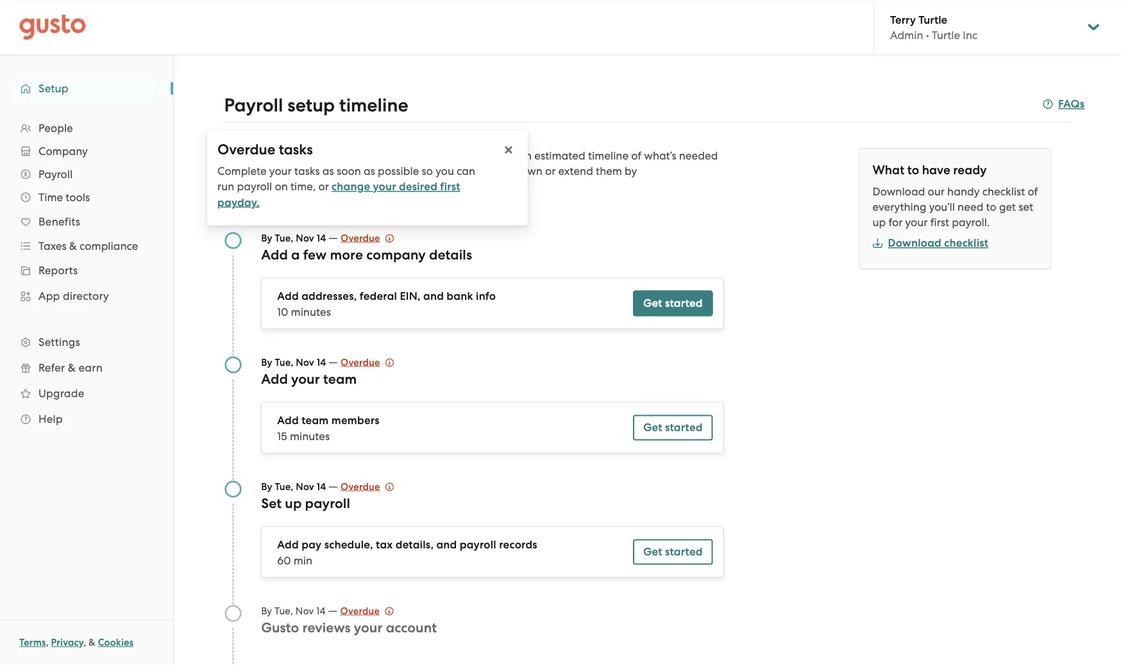 Task type: vqa. For each thing, say whether or not it's contained in the screenshot.
the rightmost the in
no



Task type: describe. For each thing, give the bounding box(es) containing it.
download for download checklist
[[888, 237, 942, 250]]

first inside download our handy checklist of everything you'll need to get set up for your first payroll.
[[930, 216, 949, 229]]

nov for your
[[296, 357, 314, 368]]

to up run
[[224, 165, 235, 178]]

your inside the complete your tasks as soon as possible so you can run payroll on time, or
[[269, 165, 292, 178]]

directory
[[63, 290, 109, 303]]

details
[[429, 247, 472, 263]]

time tools
[[38, 191, 90, 204]]

earn
[[79, 362, 103, 375]]

1 vertical spatial checklist
[[944, 237, 988, 250]]

set inside download our handy checklist of everything you'll need to get set up for your first payroll.
[[1019, 201, 1033, 214]]

add a few more company details
[[261, 247, 472, 263]]

tasks for time,
[[294, 165, 320, 178]]

let's
[[224, 149, 245, 162]]

started for set up payroll
[[665, 546, 703, 559]]

add for add your team
[[261, 371, 288, 387]]

dialog main content element
[[207, 131, 528, 226]]

start
[[248, 149, 271, 162]]

your inside let's start the countdown to your first gusto payroll! this is an estimated                     timeline of what's needed to get you fully set up.
[[366, 149, 388, 162]]

set up payroll
[[261, 496, 350, 512]]

app directory link
[[13, 285, 160, 308]]

info
[[476, 290, 496, 303]]

2 as from the left
[[364, 165, 375, 178]]

nov for reviews
[[296, 606, 314, 617]]

your inside change your desired first payday.
[[373, 180, 396, 193]]

up inside download our handy checklist of everything you'll need to get set up for your first payroll.
[[873, 216, 886, 229]]

of inside let's start the countdown to your first gusto payroll! this is an estimated                     timeline of what's needed to get you fully set up.
[[631, 149, 641, 162]]

15
[[277, 430, 287, 443]]

setup
[[38, 82, 68, 95]]

10
[[277, 306, 288, 318]]

an
[[518, 149, 532, 162]]

setup link
[[13, 77, 160, 100]]

compliance
[[80, 240, 138, 253]]

desired
[[399, 180, 437, 193]]

team inside add team members 15 minutes
[[302, 414, 329, 427]]

gusto inside "finish your tasks by the due dates shown or extend them by changing your first gusto payday."
[[324, 180, 355, 193]]

nov for up
[[296, 481, 314, 493]]

14 for reviews
[[316, 606, 326, 617]]

— for payroll
[[328, 480, 338, 493]]

the inside "finish your tasks by the due dates shown or extend them by changing your first gusto payday."
[[437, 165, 454, 178]]

dates
[[479, 165, 507, 178]]

1 get started button from the top
[[633, 291, 713, 317]]

download checklist link
[[873, 237, 988, 250]]

few
[[303, 247, 327, 263]]

settings link
[[13, 331, 160, 354]]

what
[[873, 163, 904, 178]]

get started for payroll
[[643, 546, 703, 559]]

pay
[[302, 539, 322, 552]]

— for few
[[328, 231, 338, 244]]

benefits
[[38, 215, 80, 228]]

up.
[[319, 165, 335, 178]]

app directory
[[38, 290, 109, 303]]

download our handy checklist of everything you'll need to get set up for your first payroll.
[[873, 185, 1038, 229]]

you'll
[[929, 201, 955, 214]]

reports
[[38, 264, 78, 277]]

set
[[261, 496, 282, 512]]

details,
[[396, 539, 434, 552]]

what's
[[644, 149, 676, 162]]

and inside add addresses, federal ein, and bank info 10 minutes
[[423, 290, 444, 303]]

to inside download our handy checklist of everything you'll need to get set up for your first payroll.
[[986, 201, 996, 214]]

get inside download our handy checklist of everything you'll need to get set up for your first payroll.
[[999, 201, 1016, 214]]

by for gusto reviews your account
[[261, 606, 272, 617]]

help
[[38, 413, 63, 426]]

what to have ready
[[873, 163, 987, 178]]

company
[[38, 145, 88, 158]]

•
[[926, 29, 929, 42]]

the inside let's start the countdown to your first gusto payroll! this is an estimated                     timeline of what's needed to get you fully set up.
[[274, 149, 290, 162]]

payroll!
[[445, 149, 483, 162]]

get started button for set up payroll
[[633, 540, 713, 565]]

set inside let's start the countdown to your first gusto payroll! this is an estimated                     timeline of what's needed to get you fully set up.
[[302, 165, 316, 178]]

& for compliance
[[69, 240, 77, 253]]

add addresses, federal ein, and bank info 10 minutes
[[277, 290, 496, 318]]

by tue, nov 14 — for a
[[261, 231, 341, 244]]

records
[[499, 539, 537, 552]]

payroll button
[[13, 163, 160, 186]]

your inside download our handy checklist of everything you'll need to get set up for your first payroll.
[[905, 216, 928, 229]]

1 , from the left
[[46, 638, 49, 649]]

run
[[217, 180, 234, 193]]

you inside let's start the countdown to your first gusto payroll! this is an estimated                     timeline of what's needed to get you fully set up.
[[257, 165, 275, 178]]

— for your
[[328, 604, 338, 617]]

add for add pay schedule, tax details, and payroll records 60 min
[[277, 539, 299, 552]]

you inside the complete your tasks as soon as possible so you can run payroll on time, or
[[436, 165, 454, 178]]

tue, for reviews
[[275, 606, 293, 617]]

terms
[[19, 638, 46, 649]]

can
[[457, 165, 475, 178]]

privacy
[[51, 638, 83, 649]]

download for download our handy checklist of everything you'll need to get set up for your first payroll.
[[873, 185, 925, 198]]

payday. inside "finish your tasks by the due dates shown or extend them by changing your first gusto payday."
[[358, 180, 400, 193]]

or inside "finish your tasks by the due dates shown or extend them by changing your first gusto payday."
[[545, 165, 556, 178]]

payroll.
[[952, 216, 990, 229]]

need
[[958, 201, 983, 214]]

your down fully
[[276, 180, 299, 193]]

ein,
[[400, 290, 421, 303]]

changing
[[224, 180, 273, 193]]

payroll inside the complete your tasks as soon as possible so you can run payroll on time, or
[[237, 180, 272, 193]]

changing your first gusto payday. button
[[224, 179, 400, 195]]

tools
[[66, 191, 90, 204]]

1 get from the top
[[643, 297, 662, 310]]

list containing people
[[0, 117, 173, 432]]

— for team
[[328, 356, 338, 368]]

reports link
[[13, 259, 160, 282]]

tasks up fully
[[279, 141, 313, 158]]

overdue button for few
[[341, 231, 394, 246]]

ready
[[953, 163, 987, 178]]

this
[[486, 149, 506, 162]]

so
[[422, 165, 433, 178]]

faqs
[[1058, 97, 1085, 111]]

terms link
[[19, 638, 46, 649]]

first inside let's start the countdown to your first gusto payroll! this is an estimated                     timeline of what's needed to get you fully set up.
[[391, 149, 410, 162]]

overdue button for your
[[340, 604, 394, 619]]

get started for team
[[643, 421, 703, 435]]

overdue for few
[[341, 232, 380, 244]]

get started button for add your team
[[633, 415, 713, 441]]

by for add a few more company details
[[261, 232, 272, 244]]

fully
[[278, 165, 299, 178]]

terry
[[890, 13, 916, 26]]

overdue button for team
[[341, 355, 394, 370]]

60
[[277, 554, 291, 567]]

let's start the countdown to your first gusto payroll! this is an estimated                     timeline of what's needed to get you fully set up.
[[224, 149, 718, 178]]

circle blank image
[[224, 605, 242, 623]]

our
[[928, 185, 945, 198]]

for
[[889, 216, 903, 229]]

addresses,
[[302, 290, 357, 303]]

on
[[275, 180, 288, 193]]

refer & earn link
[[13, 357, 160, 380]]

setup
[[287, 94, 335, 116]]

add your team
[[261, 371, 357, 387]]

tasks for your
[[394, 165, 420, 178]]

everything
[[873, 201, 926, 214]]

overdue for your
[[340, 606, 380, 617]]

by for set up payroll
[[261, 481, 272, 493]]

nov for a
[[296, 232, 314, 244]]

possible
[[378, 165, 419, 178]]

people button
[[13, 117, 160, 140]]

gusto navigation element
[[0, 55, 173, 453]]

0 vertical spatial turtle
[[919, 13, 947, 26]]

get for set up payroll
[[643, 546, 662, 559]]

or inside the complete your tasks as soon as possible so you can run payroll on time, or
[[318, 180, 329, 193]]

payroll setup timeline
[[224, 94, 408, 116]]

is
[[508, 149, 516, 162]]

help link
[[13, 408, 160, 431]]

and inside add pay schedule, tax details, and payroll records 60 min
[[436, 539, 457, 552]]

0 horizontal spatial up
[[285, 496, 302, 512]]

a
[[291, 247, 300, 263]]

1 as from the left
[[322, 165, 334, 178]]



Task type: locate. For each thing, give the bounding box(es) containing it.
, left cookies
[[83, 638, 86, 649]]

1 horizontal spatial get
[[999, 201, 1016, 214]]

gusto up so
[[413, 149, 443, 162]]

overdue button for payroll
[[341, 479, 394, 495]]

your down possible
[[373, 180, 396, 193]]

as
[[322, 165, 334, 178], [364, 165, 375, 178]]

1 horizontal spatial gusto
[[324, 180, 355, 193]]

14 up set up payroll
[[317, 481, 326, 493]]

1 horizontal spatial the
[[437, 165, 454, 178]]

minutes down addresses,
[[291, 306, 331, 318]]

1 vertical spatial up
[[285, 496, 302, 512]]

overdue button up members
[[341, 355, 394, 370]]

2 tue, from the top
[[275, 357, 293, 368]]

and right the details,
[[436, 539, 457, 552]]

2 vertical spatial started
[[665, 546, 703, 559]]

1 vertical spatial get started button
[[633, 415, 713, 441]]

add for add a few more company details
[[261, 247, 288, 263]]

& right taxes
[[69, 240, 77, 253]]

0 horizontal spatial ,
[[46, 638, 49, 649]]

to left "have"
[[907, 163, 919, 178]]

— up set up payroll
[[328, 480, 338, 493]]

gusto left reviews
[[261, 620, 299, 636]]

tue, up add your team
[[275, 357, 293, 368]]

by tue, nov 14 — up set up payroll
[[261, 480, 341, 493]]

as down 'countdown'
[[322, 165, 334, 178]]

schedule,
[[324, 539, 373, 552]]

1 horizontal spatial payroll
[[224, 94, 283, 116]]

0 horizontal spatial payroll
[[237, 180, 272, 193]]

of inside download our handy checklist of everything you'll need to get set up for your first payroll.
[[1028, 185, 1038, 198]]

up
[[873, 216, 886, 229], [285, 496, 302, 512]]

1 horizontal spatial by
[[625, 165, 637, 178]]

and right ein,
[[423, 290, 444, 303]]

turtle up "•"
[[919, 13, 947, 26]]

countdown
[[293, 149, 350, 162]]

to
[[353, 149, 363, 162], [907, 163, 919, 178], [224, 165, 235, 178], [986, 201, 996, 214]]

overdue up gusto reviews your account at the bottom of the page
[[340, 606, 380, 617]]

by down changing
[[261, 232, 272, 244]]

1 tue, from the top
[[275, 232, 293, 244]]

& left earn in the left bottom of the page
[[68, 362, 76, 375]]

2 horizontal spatial payroll
[[460, 539, 496, 552]]

tue, for a
[[275, 232, 293, 244]]

your up possible
[[366, 149, 388, 162]]

set right 'need'
[[1019, 201, 1033, 214]]

tax
[[376, 539, 393, 552]]

0 vertical spatial started
[[665, 297, 703, 310]]

shown
[[510, 165, 542, 178]]

your up add team members 15 minutes
[[291, 371, 320, 387]]

2 by from the top
[[261, 357, 272, 368]]

payroll inside dropdown button
[[38, 168, 73, 181]]

2 , from the left
[[83, 638, 86, 649]]

1 by tue, nov 14 — from the top
[[261, 231, 341, 244]]

2 horizontal spatial gusto
[[413, 149, 443, 162]]

first up possible
[[391, 149, 410, 162]]

2 get started button from the top
[[633, 415, 713, 441]]

by for add your team
[[261, 357, 272, 368]]

as right soon
[[364, 165, 375, 178]]

1 horizontal spatial up
[[873, 216, 886, 229]]

by tue, nov 14 — for your
[[261, 356, 341, 368]]

&
[[69, 240, 77, 253], [68, 362, 76, 375], [89, 638, 96, 649]]

payroll
[[224, 94, 283, 116], [38, 168, 73, 181]]

turtle
[[919, 13, 947, 26], [932, 29, 960, 42]]

admin
[[890, 29, 923, 42]]

cookies
[[98, 638, 134, 649]]

0 vertical spatial gusto
[[413, 149, 443, 162]]

you right so
[[436, 165, 454, 178]]

your right for
[[905, 216, 928, 229]]

1 overdue button from the top
[[341, 231, 394, 246]]

payroll up pay
[[305, 496, 350, 512]]

taxes & compliance button
[[13, 235, 160, 258]]

nov up add your team
[[296, 357, 314, 368]]

federal
[[360, 290, 397, 303]]

2 by from the left
[[625, 165, 637, 178]]

1 vertical spatial turtle
[[932, 29, 960, 42]]

first down can
[[440, 180, 460, 193]]

overdue for team
[[341, 357, 380, 368]]

people
[[38, 122, 73, 135]]

get
[[237, 165, 254, 178], [999, 201, 1016, 214]]

, left privacy link
[[46, 638, 49, 649]]

0 vertical spatial the
[[274, 149, 290, 162]]

download up everything
[[873, 185, 925, 198]]

1 vertical spatial set
[[1019, 201, 1033, 214]]

2 get from the top
[[643, 421, 662, 435]]

set
[[302, 165, 316, 178], [1019, 201, 1033, 214]]

complete
[[217, 165, 267, 178]]

gusto
[[413, 149, 443, 162], [324, 180, 355, 193], [261, 620, 299, 636]]

1 14 from the top
[[317, 232, 326, 244]]

overdue up add a few more company details
[[341, 232, 380, 244]]

0 horizontal spatial gusto
[[261, 620, 299, 636]]

payroll for payroll setup timeline
[[224, 94, 283, 116]]

0 vertical spatial download
[[873, 185, 925, 198]]

0 vertical spatial checklist
[[982, 185, 1025, 198]]

by up desired
[[422, 165, 435, 178]]

1 vertical spatial of
[[1028, 185, 1038, 198]]

download inside download our handy checklist of everything you'll need to get set up for your first payroll.
[[873, 185, 925, 198]]

0 horizontal spatial you
[[257, 165, 275, 178]]

2 14 from the top
[[317, 357, 326, 368]]

0 horizontal spatial payroll
[[38, 168, 73, 181]]

change
[[332, 180, 370, 193]]

0 vertical spatial &
[[69, 240, 77, 253]]

1 horizontal spatial payroll
[[305, 496, 350, 512]]

1 vertical spatial gusto
[[324, 180, 355, 193]]

14 for a
[[317, 232, 326, 244]]

— up add your team
[[328, 356, 338, 368]]

nov up a
[[296, 232, 314, 244]]

or down estimated
[[545, 165, 556, 178]]

get up changing
[[237, 165, 254, 178]]

payroll inside add pay schedule, tax details, and payroll records 60 min
[[460, 539, 496, 552]]

your up "on"
[[269, 165, 292, 178]]

you
[[257, 165, 275, 178], [436, 165, 454, 178]]

download
[[873, 185, 925, 198], [888, 237, 942, 250]]

due
[[456, 165, 476, 178]]

add pay schedule, tax details, and payroll records 60 min
[[277, 539, 537, 567]]

2 vertical spatial &
[[89, 638, 96, 649]]

tasks inside "finish your tasks by the due dates shown or extend them by changing your first gusto payday."
[[394, 165, 420, 178]]

overdue tasks
[[217, 141, 313, 158]]

download down for
[[888, 237, 942, 250]]

download checklist
[[888, 237, 988, 250]]

nov
[[296, 232, 314, 244], [296, 357, 314, 368], [296, 481, 314, 493], [296, 606, 314, 617]]

nov up set up payroll
[[296, 481, 314, 493]]

or down up.
[[318, 180, 329, 193]]

your right reviews
[[354, 620, 383, 636]]

2 vertical spatial gusto
[[261, 620, 299, 636]]

3 14 from the top
[[317, 481, 326, 493]]

1 vertical spatial download
[[888, 237, 942, 250]]

tue, for your
[[275, 357, 293, 368]]

& inside 'dropdown button'
[[69, 240, 77, 253]]

overdue up set up payroll
[[341, 481, 380, 493]]

tasks
[[279, 141, 313, 158], [294, 165, 320, 178], [394, 165, 420, 178]]

1 vertical spatial started
[[665, 421, 703, 435]]

14 for your
[[317, 357, 326, 368]]

get inside let's start the countdown to your first gusto payroll! this is an estimated                     timeline of what's needed to get you fully set up.
[[237, 165, 254, 178]]

gusto reviews your account
[[261, 620, 437, 636]]

2 by tue, nov 14 — from the top
[[261, 356, 341, 368]]

terry turtle admin • turtle inc
[[890, 13, 978, 42]]

14 up add your team
[[317, 357, 326, 368]]

bank
[[447, 290, 473, 303]]

0 vertical spatial set
[[302, 165, 316, 178]]

3 started from the top
[[665, 546, 703, 559]]

14 up few
[[317, 232, 326, 244]]

3 get started from the top
[[643, 546, 703, 559]]

4 14 from the top
[[316, 606, 326, 617]]

1 vertical spatial or
[[318, 180, 329, 193]]

0 vertical spatial and
[[423, 290, 444, 303]]

gusto down soon
[[324, 180, 355, 193]]

0 vertical spatial get started button
[[633, 291, 713, 317]]

4 tue, from the top
[[275, 606, 293, 617]]

3 get from the top
[[643, 546, 662, 559]]

1 vertical spatial payroll
[[305, 496, 350, 512]]

complete your tasks as soon as possible so you can run payroll on time, or
[[217, 165, 475, 193]]

time,
[[290, 180, 316, 193]]

2 vertical spatial payroll
[[460, 539, 496, 552]]

add team members 15 minutes
[[277, 414, 380, 443]]

turtle right "•"
[[932, 29, 960, 42]]

company
[[366, 247, 426, 263]]

2 get started from the top
[[643, 421, 703, 435]]

0 horizontal spatial by
[[422, 165, 435, 178]]

overdue button up add a few more company details
[[341, 231, 394, 246]]

overdue for payroll
[[341, 481, 380, 493]]

minutes inside add addresses, federal ein, and bank info 10 minutes
[[291, 306, 331, 318]]

by up set
[[261, 481, 272, 493]]

2 overdue button from the top
[[341, 355, 394, 370]]

14 up reviews
[[316, 606, 326, 617]]

0 vertical spatial payday.
[[358, 180, 400, 193]]

by right circle blank 'icon'
[[261, 606, 272, 617]]

timeline right setup
[[339, 94, 408, 116]]

by up add your team
[[261, 357, 272, 368]]

your right "finish"
[[369, 165, 391, 178]]

add for add team members 15 minutes
[[277, 414, 299, 427]]

finish your tasks by the due dates shown or extend them by changing your first gusto payday.
[[224, 165, 637, 193]]

time tools button
[[13, 186, 160, 209]]

home image
[[19, 14, 86, 40]]

checklist up 'need'
[[982, 185, 1025, 198]]

overdue button up gusto reviews your account at the bottom of the page
[[340, 604, 394, 619]]

1 vertical spatial and
[[436, 539, 457, 552]]

them
[[596, 165, 622, 178]]

& for earn
[[68, 362, 76, 375]]

needed
[[679, 149, 718, 162]]

tue, up set
[[275, 481, 293, 493]]

0 vertical spatial get
[[237, 165, 254, 178]]

finish
[[338, 165, 366, 178]]

0 vertical spatial payroll
[[237, 180, 272, 193]]

add inside add pay schedule, tax details, and payroll records 60 min
[[277, 539, 299, 552]]

get started button
[[633, 291, 713, 317], [633, 415, 713, 441], [633, 540, 713, 565]]

1 vertical spatial payroll
[[38, 168, 73, 181]]

reviews
[[302, 620, 351, 636]]

2 vertical spatial get
[[643, 546, 662, 559]]

overdue inside "dialog main content" element
[[217, 141, 275, 158]]

team up members
[[323, 371, 357, 387]]

app
[[38, 290, 60, 303]]

3 overdue button from the top
[[341, 479, 394, 495]]

by tue, nov 14 — for up
[[261, 480, 341, 493]]

gusto inside let's start the countdown to your first gusto payroll! this is an estimated                     timeline of what's needed to get you fully set up.
[[413, 149, 443, 162]]

tue, for up
[[275, 481, 293, 493]]

overdue up add your team
[[341, 357, 380, 368]]

refer & earn
[[38, 362, 103, 375]]

0 horizontal spatial as
[[322, 165, 334, 178]]

1 get started from the top
[[643, 297, 703, 310]]

up right set
[[285, 496, 302, 512]]

tue, down 60
[[275, 606, 293, 617]]

0 horizontal spatial payday.
[[217, 196, 260, 209]]

0 vertical spatial get
[[643, 297, 662, 310]]

tue,
[[275, 232, 293, 244], [275, 357, 293, 368], [275, 481, 293, 493], [275, 606, 293, 617]]

to up "finish"
[[353, 149, 363, 162]]

1 horizontal spatial as
[[364, 165, 375, 178]]

benefits link
[[13, 210, 160, 233]]

4 by tue, nov 14 — from the top
[[261, 604, 340, 617]]

payroll down complete
[[237, 180, 272, 193]]

to right 'need'
[[986, 201, 996, 214]]

0 vertical spatial team
[[323, 371, 357, 387]]

minutes inside add team members 15 minutes
[[290, 430, 330, 443]]

1 vertical spatial get
[[999, 201, 1016, 214]]

1 started from the top
[[665, 297, 703, 310]]

first inside "finish your tasks by the due dates shown or extend them by changing your first gusto payday."
[[302, 180, 322, 193]]

1 vertical spatial get
[[643, 421, 662, 435]]

refer
[[38, 362, 65, 375]]

& left cookies
[[89, 638, 96, 649]]

overdue button up "tax"
[[341, 479, 394, 495]]

taxes & compliance
[[38, 240, 138, 253]]

list
[[0, 117, 173, 432]]

payroll up time
[[38, 168, 73, 181]]

1 horizontal spatial of
[[1028, 185, 1038, 198]]

terms , privacy , & cookies
[[19, 638, 134, 649]]

tue, up a
[[275, 232, 293, 244]]

0 horizontal spatial timeline
[[339, 94, 408, 116]]

0 vertical spatial get started
[[643, 297, 703, 310]]

0 vertical spatial of
[[631, 149, 641, 162]]

estimated
[[534, 149, 585, 162]]

payroll left the records
[[460, 539, 496, 552]]

1 vertical spatial &
[[68, 362, 76, 375]]

timeline up them
[[588, 149, 629, 162]]

minutes right 15
[[290, 430, 330, 443]]

checklist inside download our handy checklist of everything you'll need to get set up for your first payroll.
[[982, 185, 1025, 198]]

get right 'need'
[[999, 201, 1016, 214]]

up left for
[[873, 216, 886, 229]]

0 horizontal spatial get
[[237, 165, 254, 178]]

the up fully
[[274, 149, 290, 162]]

started for add your team
[[665, 421, 703, 435]]

1 vertical spatial the
[[437, 165, 454, 178]]

privacy link
[[51, 638, 83, 649]]

1 horizontal spatial timeline
[[588, 149, 629, 162]]

1 horizontal spatial set
[[1019, 201, 1033, 214]]

0 horizontal spatial the
[[274, 149, 290, 162]]

by
[[261, 232, 272, 244], [261, 357, 272, 368], [261, 481, 272, 493], [261, 606, 272, 617]]

settings
[[38, 336, 80, 349]]

1 vertical spatial minutes
[[290, 430, 330, 443]]

by tue, nov 14 — up a
[[261, 231, 341, 244]]

and
[[423, 290, 444, 303], [436, 539, 457, 552]]

0 vertical spatial or
[[545, 165, 556, 178]]

3 by tue, nov 14 — from the top
[[261, 480, 341, 493]]

checklist down the 'payroll.'
[[944, 237, 988, 250]]

add inside add addresses, federal ein, and bank info 10 minutes
[[277, 290, 299, 303]]

0 horizontal spatial set
[[302, 165, 316, 178]]

1 horizontal spatial or
[[545, 165, 556, 178]]

set up changing your first gusto payday. button
[[302, 165, 316, 178]]

1 you from the left
[[257, 165, 275, 178]]

time
[[38, 191, 63, 204]]

1 vertical spatial payday.
[[217, 196, 260, 209]]

2 vertical spatial get started button
[[633, 540, 713, 565]]

1 vertical spatial team
[[302, 414, 329, 427]]

3 tue, from the top
[[275, 481, 293, 493]]

3 by from the top
[[261, 481, 272, 493]]

1 horizontal spatial you
[[436, 165, 454, 178]]

team left members
[[302, 414, 329, 427]]

2 started from the top
[[665, 421, 703, 435]]

0 vertical spatial up
[[873, 216, 886, 229]]

first down up.
[[302, 180, 322, 193]]

—
[[328, 231, 338, 244], [328, 356, 338, 368], [328, 480, 338, 493], [328, 604, 338, 617]]

get for add your team
[[643, 421, 662, 435]]

0 vertical spatial minutes
[[291, 306, 331, 318]]

by tue, nov 14 — up add your team
[[261, 356, 341, 368]]

0 vertical spatial payroll
[[224, 94, 283, 116]]

— up more
[[328, 231, 338, 244]]

tasks inside the complete your tasks as soon as possible so you can run payroll on time, or
[[294, 165, 320, 178]]

1 vertical spatial get started
[[643, 421, 703, 435]]

0 vertical spatial timeline
[[339, 94, 408, 116]]

4 by from the top
[[261, 606, 272, 617]]

payday. down changing
[[217, 196, 260, 209]]

by tue, nov 14 — up reviews
[[261, 604, 340, 617]]

checklist
[[982, 185, 1025, 198], [944, 237, 988, 250]]

2 vertical spatial get started
[[643, 546, 703, 559]]

by right them
[[625, 165, 637, 178]]

by tue, nov 14 —
[[261, 231, 341, 244], [261, 356, 341, 368], [261, 480, 341, 493], [261, 604, 340, 617]]

3 get started button from the top
[[633, 540, 713, 565]]

add for add addresses, federal ein, and bank info 10 minutes
[[277, 290, 299, 303]]

tasks up desired
[[394, 165, 420, 178]]

faqs button
[[1043, 97, 1085, 112]]

0 horizontal spatial of
[[631, 149, 641, 162]]

overdue up complete
[[217, 141, 275, 158]]

nov up reviews
[[296, 606, 314, 617]]

4 overdue button from the top
[[340, 604, 394, 619]]

— up reviews
[[328, 604, 338, 617]]

by tue, nov 14 — for reviews
[[261, 604, 340, 617]]

1 by from the top
[[261, 232, 272, 244]]

overdue button
[[341, 231, 394, 246], [341, 355, 394, 370], [341, 479, 394, 495], [340, 604, 394, 619]]

you down start on the top of page
[[257, 165, 275, 178]]

0 horizontal spatial or
[[318, 180, 329, 193]]

1 horizontal spatial ,
[[83, 638, 86, 649]]

taxes
[[38, 240, 66, 253]]

tasks up time,
[[294, 165, 320, 178]]

1 vertical spatial timeline
[[588, 149, 629, 162]]

first down you'll
[[930, 216, 949, 229]]

add inside add team members 15 minutes
[[277, 414, 299, 427]]

payroll up overdue tasks at the top left of page
[[224, 94, 283, 116]]

timeline inside let's start the countdown to your first gusto payroll! this is an estimated                     timeline of what's needed to get you fully set up.
[[588, 149, 629, 162]]

more
[[330, 247, 363, 263]]

payday. down possible
[[358, 180, 400, 193]]

first inside change your desired first payday.
[[440, 180, 460, 193]]

2 you from the left
[[436, 165, 454, 178]]

1 by from the left
[[422, 165, 435, 178]]

payroll
[[237, 180, 272, 193], [305, 496, 350, 512], [460, 539, 496, 552]]

14 for up
[[317, 481, 326, 493]]

payday. inside change your desired first payday.
[[217, 196, 260, 209]]

members
[[331, 414, 380, 427]]

account
[[386, 620, 437, 636]]

1 horizontal spatial payday.
[[358, 180, 400, 193]]

the right so
[[437, 165, 454, 178]]

payroll for payroll
[[38, 168, 73, 181]]



